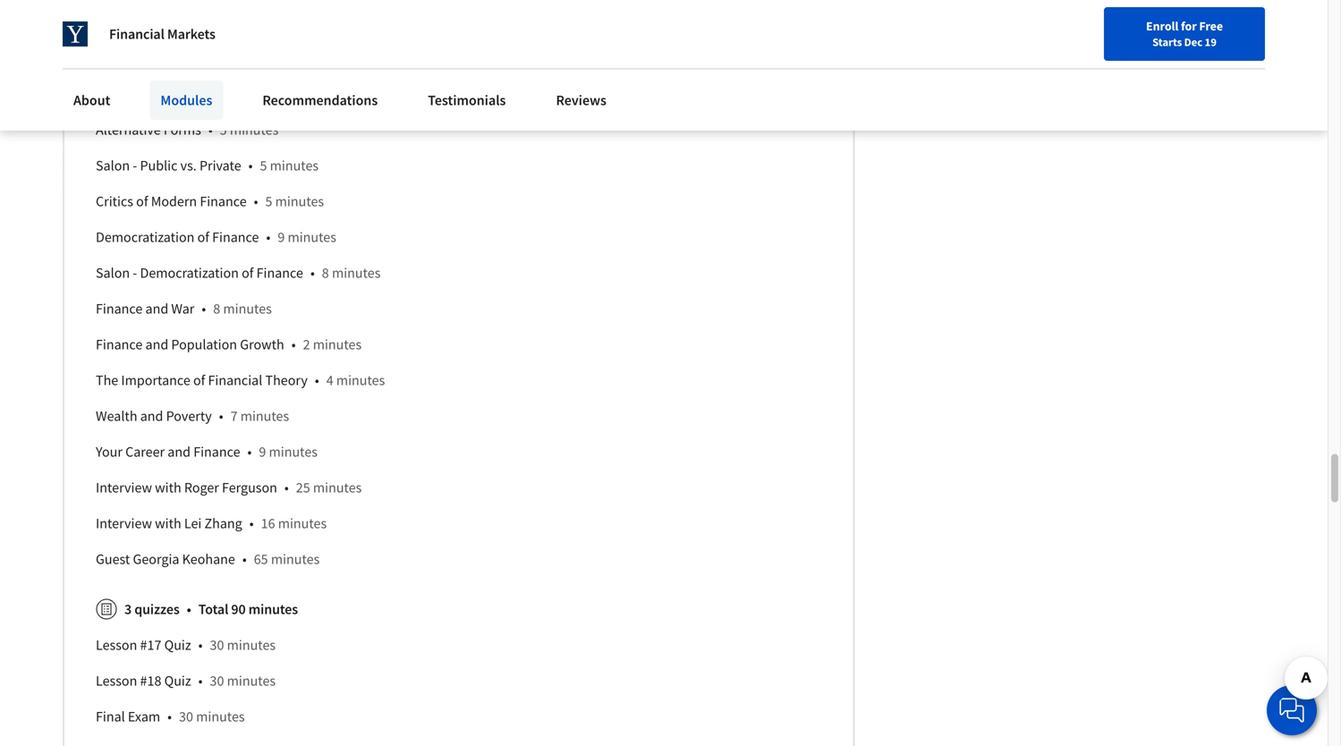 Task type: vqa. For each thing, say whether or not it's contained in the screenshot.
courses
no



Task type: locate. For each thing, give the bounding box(es) containing it.
starts
[[1152, 35, 1182, 49]]

menu item
[[952, 18, 1067, 76]]

3 quizzes
[[124, 601, 180, 618]]

with left "lei"
[[155, 515, 181, 533]]

quiz right #17
[[164, 636, 191, 654]]

financial up nonprofits
[[109, 25, 164, 43]]

65
[[254, 550, 268, 568]]

2 - from the top
[[133, 264, 137, 282]]

yale university image
[[63, 21, 88, 47]]

total for total 90 minutes
[[198, 601, 228, 618]]

lesson left #18
[[96, 672, 137, 690]]

0 vertical spatial 9
[[278, 228, 285, 246]]

4
[[326, 372, 333, 389]]

1 vertical spatial 30
[[210, 672, 224, 690]]

0 vertical spatial interview
[[96, 479, 152, 497]]

nonprofits
[[96, 49, 160, 67]]

interview for interview with roger ferguson
[[96, 479, 152, 497]]

salon for salon - democratization of finance
[[96, 264, 130, 282]]

2 interview from the top
[[96, 515, 152, 533]]

about
[[73, 91, 110, 109]]

0 vertical spatial financial
[[109, 25, 164, 43]]

democratization of finance • 9 minutes
[[96, 228, 336, 246]]

2 lesson from the top
[[96, 672, 137, 690]]

1 horizontal spatial financial
[[208, 372, 262, 389]]

1 vertical spatial salon
[[96, 264, 130, 282]]

about link
[[63, 81, 121, 120]]

finance up interview with roger ferguson • 25 minutes
[[193, 443, 240, 461]]

interview up guest
[[96, 515, 152, 533]]

9
[[278, 228, 285, 246], [259, 443, 266, 461]]

2 horizontal spatial 8
[[322, 264, 329, 282]]

interview
[[96, 479, 152, 497], [96, 515, 152, 533]]

1 vertical spatial 5
[[260, 157, 267, 175]]

modules link
[[150, 81, 223, 120]]

and for poverty
[[140, 407, 163, 425]]

- left public
[[133, 157, 137, 175]]

2 with from the top
[[155, 515, 181, 533]]

poverty
[[166, 407, 212, 425]]

30 down lesson #17 quiz • 30 minutes
[[210, 672, 224, 690]]

1 salon from the top
[[96, 157, 130, 175]]

1 vertical spatial 9
[[259, 443, 266, 461]]

1 vertical spatial -
[[133, 264, 137, 282]]

lesson for lesson #18 quiz
[[96, 672, 137, 690]]

9 up 'ferguson'
[[259, 443, 266, 461]]

reviews
[[556, 91, 607, 109]]

georgia
[[133, 550, 179, 568]]

1 horizontal spatial 9
[[278, 228, 285, 246]]

interview for interview with lei zhang
[[96, 515, 152, 533]]

the
[[96, 372, 118, 389]]

194
[[233, 14, 255, 32]]

salon up critics
[[96, 157, 130, 175]]

guest
[[96, 550, 130, 568]]

2 vertical spatial 5
[[265, 193, 272, 210]]

lesson #17 quiz • 30 minutes
[[96, 636, 276, 654]]

and right wealth
[[140, 407, 163, 425]]

salon down critics
[[96, 264, 130, 282]]

and
[[145, 300, 168, 318], [145, 336, 168, 354], [140, 407, 163, 425], [168, 443, 191, 461]]

enroll
[[1146, 18, 1179, 34]]

1 quiz from the top
[[164, 636, 191, 654]]

0 horizontal spatial 9
[[259, 443, 266, 461]]

financial up 7
[[208, 372, 262, 389]]

show notifications image
[[1086, 22, 1108, 44]]

0 vertical spatial with
[[155, 479, 181, 497]]

quiz right #18
[[164, 672, 191, 690]]

0 vertical spatial 8
[[193, 85, 200, 103]]

alternative
[[96, 121, 161, 139]]

5 up private
[[220, 121, 227, 139]]

5
[[220, 121, 227, 139], [260, 157, 267, 175], [265, 193, 272, 210]]

keohane
[[182, 550, 235, 568]]

2 salon from the top
[[96, 264, 130, 282]]

interview with lei zhang • 16 minutes
[[96, 515, 327, 533]]

•
[[188, 14, 193, 32], [167, 49, 171, 67], [251, 49, 256, 67], [181, 85, 186, 103], [208, 121, 213, 139], [248, 157, 253, 175], [254, 193, 258, 210], [266, 228, 270, 246], [310, 264, 315, 282], [202, 300, 206, 318], [291, 336, 296, 354], [315, 372, 319, 389], [219, 407, 223, 425], [247, 443, 252, 461], [284, 479, 289, 497], [249, 515, 254, 533], [242, 550, 247, 568], [187, 601, 191, 618], [198, 636, 203, 654], [198, 672, 203, 690], [167, 708, 172, 726]]

financial
[[109, 25, 164, 43], [208, 372, 262, 389]]

total
[[200, 14, 230, 32], [198, 601, 228, 618]]

1 vertical spatial with
[[155, 515, 181, 533]]

0 vertical spatial quiz
[[164, 636, 191, 654]]

- up finance and war • 8 minutes
[[133, 264, 137, 282]]

1 - from the top
[[133, 157, 137, 175]]

2 quiz from the top
[[164, 672, 191, 690]]

finance down private
[[200, 193, 247, 210]]

of right critics
[[136, 193, 148, 210]]

1 vertical spatial 8
[[322, 264, 329, 282]]

minutes
[[257, 14, 307, 32], [195, 49, 244, 67], [203, 85, 252, 103], [230, 121, 279, 139], [270, 157, 319, 175], [275, 193, 324, 210], [288, 228, 336, 246], [332, 264, 381, 282], [223, 300, 272, 318], [313, 336, 362, 354], [336, 372, 385, 389], [240, 407, 289, 425], [269, 443, 318, 461], [313, 479, 362, 497], [278, 515, 327, 533], [271, 550, 320, 568], [248, 601, 298, 618], [227, 636, 276, 654], [227, 672, 276, 690], [196, 708, 245, 726]]

5 up democratization of finance • 9 minutes
[[265, 193, 272, 210]]

democratization up finance and war • 8 minutes
[[140, 264, 239, 282]]

2 vertical spatial 8
[[213, 300, 220, 318]]

quiz for lesson #18 quiz
[[164, 672, 191, 690]]

wealth and poverty • 7 minutes
[[96, 407, 289, 425]]

markets
[[167, 25, 215, 43]]

8
[[193, 85, 200, 103], [322, 264, 329, 282], [213, 300, 220, 318]]

reviews link
[[545, 81, 617, 120]]

9 up salon - democratization of finance • 8 minutes
[[278, 228, 285, 246]]

1 interview from the top
[[96, 479, 152, 497]]

recommendations
[[262, 91, 378, 109]]

30
[[210, 636, 224, 654], [210, 672, 224, 690], [179, 708, 193, 726]]

free
[[1199, 18, 1223, 34]]

90
[[231, 601, 246, 618]]

enroll for free starts dec 19
[[1146, 18, 1223, 49]]

alternative forms • 5 minutes
[[96, 121, 279, 139]]

0 vertical spatial total
[[200, 14, 230, 32]]

videos
[[142, 14, 181, 32]]

testimonials link
[[417, 81, 517, 120]]

0 vertical spatial -
[[133, 157, 137, 175]]

15 videos
[[124, 14, 181, 32]]

and left war
[[145, 300, 168, 318]]

finance
[[200, 193, 247, 210], [212, 228, 259, 246], [256, 264, 303, 282], [96, 300, 143, 318], [96, 336, 143, 354], [193, 443, 240, 461]]

war
[[171, 300, 194, 318]]

total left the 194
[[200, 14, 230, 32]]

- for democratization
[[133, 264, 137, 282]]

cooperatives
[[96, 85, 174, 103]]

1 horizontal spatial 8
[[213, 300, 220, 318]]

with for roger
[[155, 479, 181, 497]]

0 vertical spatial salon
[[96, 157, 130, 175]]

interview with roger ferguson • 25 minutes
[[96, 479, 362, 497]]

coursera image
[[21, 15, 135, 43]]

democratization down modern
[[96, 228, 195, 246]]

lesson
[[96, 636, 137, 654], [96, 672, 137, 690]]

1 vertical spatial financial
[[208, 372, 262, 389]]

salon - public vs. private • 5 minutes
[[96, 157, 319, 175]]

and right career
[[168, 443, 191, 461]]

#18
[[140, 672, 161, 690]]

democratization
[[96, 228, 195, 246], [140, 264, 239, 282]]

modules
[[161, 91, 212, 109]]

quiz
[[164, 636, 191, 654], [164, 672, 191, 690]]

forms
[[164, 121, 201, 139]]

with left roger
[[155, 479, 181, 497]]

2
[[303, 336, 310, 354]]

of
[[136, 193, 148, 210], [197, 228, 209, 246], [242, 264, 254, 282], [193, 372, 205, 389]]

and up importance
[[145, 336, 168, 354]]

nonprofits • 11 minutes • preview module
[[96, 49, 362, 67]]

1 vertical spatial lesson
[[96, 672, 137, 690]]

-
[[133, 157, 137, 175], [133, 264, 137, 282]]

0 vertical spatial democratization
[[96, 228, 195, 246]]

interview down your
[[96, 479, 152, 497]]

financial markets
[[109, 25, 215, 43]]

5 right private
[[260, 157, 267, 175]]

growth
[[240, 336, 284, 354]]

1 lesson from the top
[[96, 636, 137, 654]]

0 vertical spatial 30
[[210, 636, 224, 654]]

1 with from the top
[[155, 479, 181, 497]]

salon
[[96, 157, 130, 175], [96, 264, 130, 282]]

30 down • total 90 minutes
[[210, 636, 224, 654]]

critics of modern finance • 5 minutes
[[96, 193, 324, 210]]

1 vertical spatial interview
[[96, 515, 152, 533]]

0 horizontal spatial 8
[[193, 85, 200, 103]]

total left 90
[[198, 601, 228, 618]]

1 vertical spatial quiz
[[164, 672, 191, 690]]

0 vertical spatial lesson
[[96, 636, 137, 654]]

30 down 'lesson #18 quiz • 30 minutes'
[[179, 708, 193, 726]]

with
[[155, 479, 181, 497], [155, 515, 181, 533]]

19
[[1205, 35, 1217, 49]]

1 vertical spatial total
[[198, 601, 228, 618]]

lesson left #17
[[96, 636, 137, 654]]

final exam • 30 minutes
[[96, 708, 245, 726]]

total for total 194 minutes
[[200, 14, 230, 32]]

ferguson
[[222, 479, 277, 497]]



Task type: describe. For each thing, give the bounding box(es) containing it.
of down population
[[193, 372, 205, 389]]

preview
[[263, 49, 312, 67]]

salon for salon - public vs. private
[[96, 157, 130, 175]]

finance and war • 8 minutes
[[96, 300, 272, 318]]

30 for lesson #17 quiz
[[210, 636, 224, 654]]

finance up the the
[[96, 336, 143, 354]]

recommendations link
[[252, 81, 389, 120]]

module
[[315, 49, 362, 67]]

finance left war
[[96, 300, 143, 318]]

zhang
[[204, 515, 242, 533]]

your
[[96, 443, 122, 461]]

career
[[125, 443, 165, 461]]

final
[[96, 708, 125, 726]]

finance and population growth • 2 minutes
[[96, 336, 362, 354]]

quizzes
[[134, 601, 180, 618]]

critics
[[96, 193, 133, 210]]

finance down democratization of finance • 9 minutes
[[256, 264, 303, 282]]

0 vertical spatial 5
[[220, 121, 227, 139]]

quiz for lesson #17 quiz
[[164, 636, 191, 654]]

population
[[171, 336, 237, 354]]

• total 90 minutes
[[187, 601, 298, 618]]

salon - democratization of finance • 8 minutes
[[96, 264, 381, 282]]

and for population
[[145, 336, 168, 354]]

roger
[[184, 479, 219, 497]]

with for lei
[[155, 515, 181, 533]]

vs.
[[180, 157, 197, 175]]

lei
[[184, 515, 202, 533]]

financial inside hide info about module content region
[[208, 372, 262, 389]]

16
[[261, 515, 275, 533]]

exam
[[128, 708, 160, 726]]

7
[[230, 407, 238, 425]]

#17
[[140, 636, 161, 654]]

for
[[1181, 18, 1197, 34]]

modern
[[151, 193, 197, 210]]

dec
[[1184, 35, 1203, 49]]

guest georgia keohane • 65 minutes
[[96, 550, 320, 568]]

theory
[[265, 372, 308, 389]]

cooperatives • 8 minutes
[[96, 85, 252, 103]]

2 vertical spatial 30
[[179, 708, 193, 726]]

testimonials
[[428, 91, 506, 109]]

lesson #18 quiz • 30 minutes
[[96, 672, 276, 690]]

the importance of financial theory • 4 minutes
[[96, 372, 385, 389]]

3
[[124, 601, 132, 618]]

of down democratization of finance • 9 minutes
[[242, 264, 254, 282]]

your career and finance • 9 minutes
[[96, 443, 318, 461]]

0 horizontal spatial financial
[[109, 25, 164, 43]]

15
[[124, 14, 139, 32]]

25
[[296, 479, 310, 497]]

11
[[178, 49, 192, 67]]

• total 194 minutes
[[188, 14, 307, 32]]

of down the "critics of modern finance • 5 minutes"
[[197, 228, 209, 246]]

hide info about module content region
[[96, 0, 822, 742]]

- for public
[[133, 157, 137, 175]]

importance
[[121, 372, 190, 389]]

30 for lesson #18 quiz
[[210, 672, 224, 690]]

1 vertical spatial democratization
[[140, 264, 239, 282]]

finance up salon - democratization of finance • 8 minutes
[[212, 228, 259, 246]]

and for war
[[145, 300, 168, 318]]

public
[[140, 157, 178, 175]]

wealth
[[96, 407, 137, 425]]

private
[[199, 157, 241, 175]]

chat with us image
[[1278, 696, 1306, 725]]

lesson for lesson #17 quiz
[[96, 636, 137, 654]]



